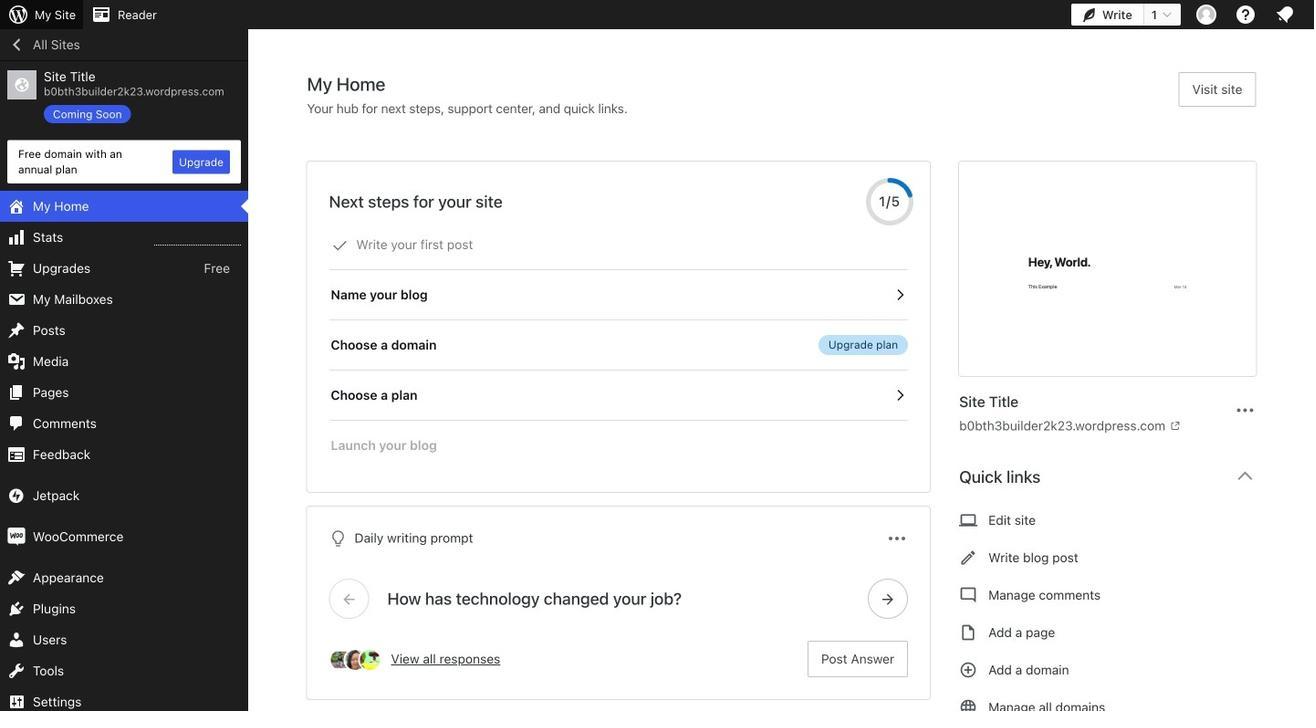 Task type: vqa. For each thing, say whether or not it's contained in the screenshot.
My Profile "icon"
yes



Task type: describe. For each thing, give the bounding box(es) containing it.
task enabled image
[[892, 287, 908, 303]]

task complete image
[[332, 237, 348, 254]]

insert_drive_file image
[[959, 622, 978, 644]]

task enabled image
[[892, 387, 908, 403]]

4 list item from the top
[[1306, 359, 1314, 427]]

manage your notifications image
[[1274, 4, 1296, 26]]

my profile image
[[1197, 5, 1217, 25]]

2 img image from the top
[[7, 528, 26, 546]]

2 answered users image from the left
[[344, 648, 367, 672]]

more options for site site title image
[[1235, 399, 1256, 421]]

3 list item from the top
[[1306, 274, 1314, 359]]

mode_comment image
[[959, 584, 978, 606]]



Task type: locate. For each thing, give the bounding box(es) containing it.
highest hourly views 0 image
[[154, 234, 241, 246]]

2 list item from the top
[[1306, 188, 1314, 274]]

show next prompt image
[[880, 591, 897, 607]]

answered users image down show previous prompt icon
[[344, 648, 367, 672]]

1 answered users image from the left
[[329, 648, 353, 672]]

1 img image from the top
[[7, 487, 26, 505]]

answered users image
[[329, 648, 353, 672], [344, 648, 367, 672]]

edit image
[[959, 547, 978, 569]]

main content
[[307, 72, 1271, 711]]

launchpad checklist element
[[329, 220, 908, 470]]

answered users image
[[358, 648, 382, 672]]

1 vertical spatial img image
[[7, 528, 26, 546]]

0 vertical spatial img image
[[7, 487, 26, 505]]

laptop image
[[959, 509, 978, 531]]

help image
[[1235, 4, 1257, 26]]

1 list item from the top
[[1306, 93, 1314, 160]]

progress bar
[[866, 178, 914, 225]]

list item
[[1306, 93, 1314, 160], [1306, 188, 1314, 274], [1306, 274, 1314, 359], [1306, 359, 1314, 427]]

answered users image left answered users image at the bottom left
[[329, 648, 353, 672]]

show previous prompt image
[[341, 591, 357, 607]]

toggle menu image
[[886, 528, 908, 549]]

img image
[[7, 487, 26, 505], [7, 528, 26, 546]]



